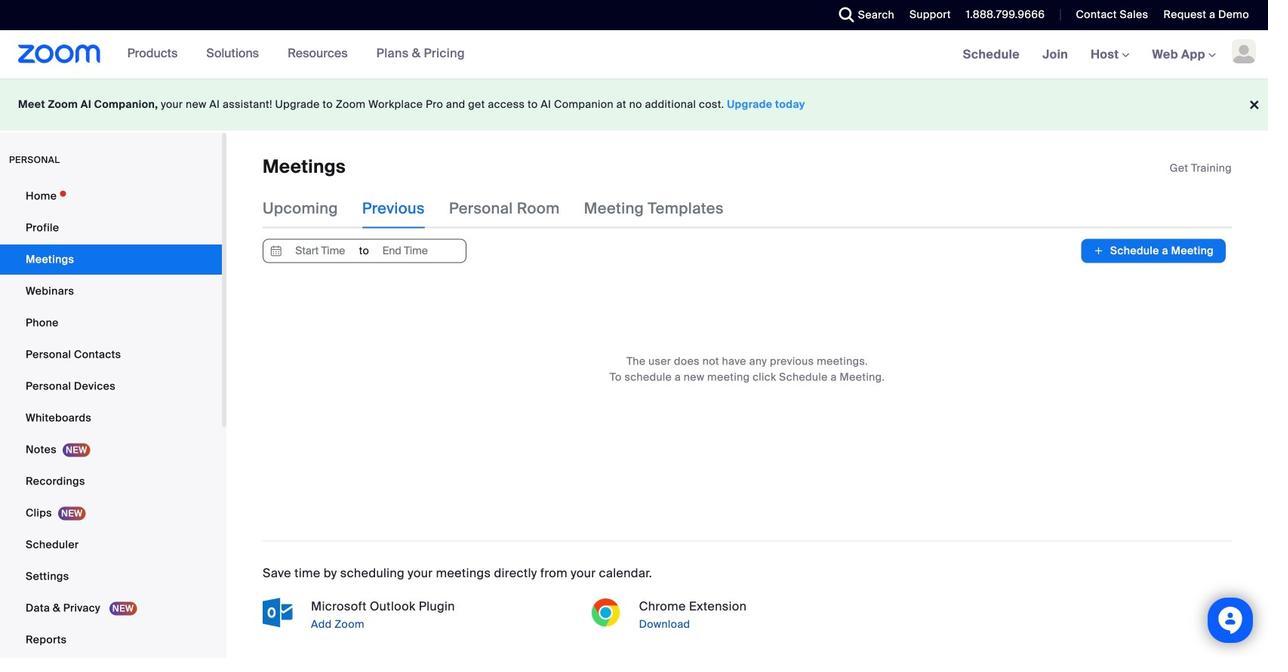 Task type: describe. For each thing, give the bounding box(es) containing it.
zoom logo image
[[18, 45, 101, 63]]

Date Range Picker Start field
[[285, 240, 355, 262]]

add image
[[1093, 243, 1104, 258]]

product information navigation
[[101, 30, 476, 78]]

personal menu menu
[[0, 181, 222, 657]]

profile picture image
[[1232, 39, 1256, 63]]

Date Range Picker End field
[[370, 240, 440, 262]]



Task type: locate. For each thing, give the bounding box(es) containing it.
banner
[[0, 30, 1268, 80]]

tabs of meeting tab list
[[263, 189, 748, 228]]

meetings navigation
[[952, 30, 1268, 80]]

date image
[[267, 240, 285, 262]]

footer
[[0, 78, 1268, 131]]

application
[[1170, 161, 1232, 176]]



Task type: vqa. For each thing, say whether or not it's contained in the screenshot.
Date "icon"
yes



